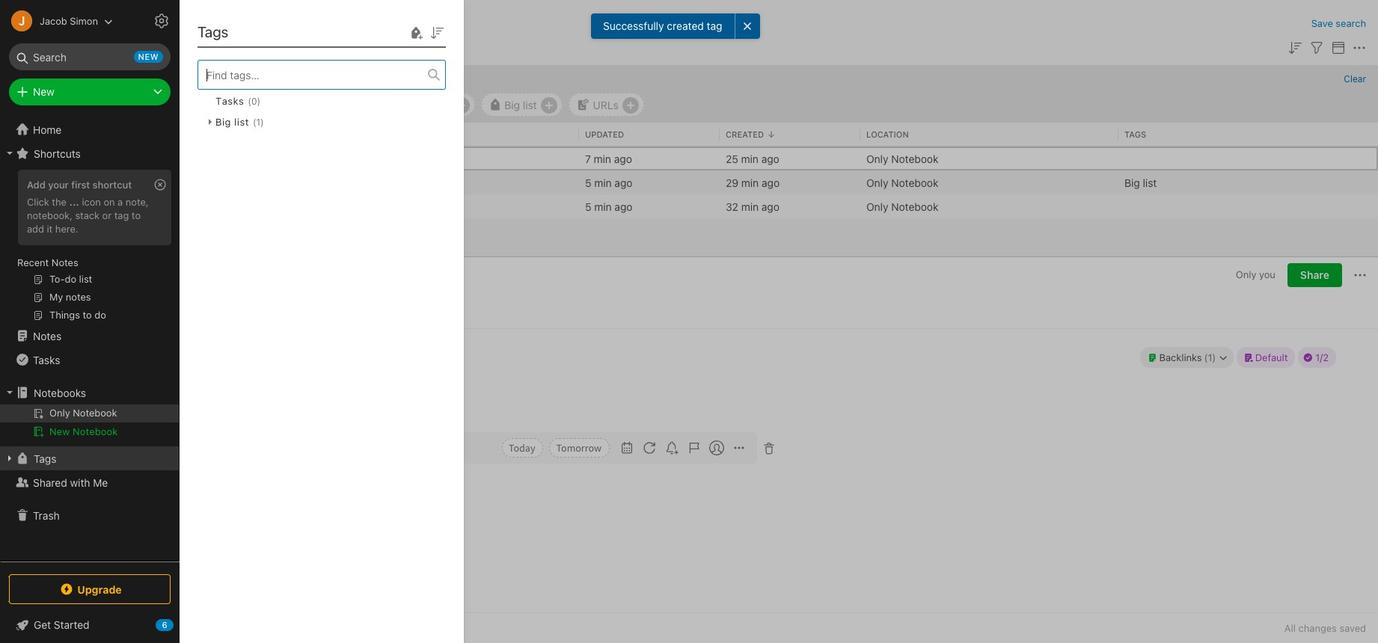 Task type: vqa. For each thing, say whether or not it's contained in the screenshot.
the leftmost tag
yes



Task type: locate. For each thing, give the bounding box(es) containing it.
5 for 29 min ago
[[585, 176, 592, 189]]

2 vertical spatial list
[[1143, 176, 1157, 189]]

0 vertical spatial big
[[505, 98, 520, 111]]

tree
[[0, 118, 180, 561]]

tasks inside button
[[33, 354, 60, 366]]

2023
[[299, 98, 324, 111]]

1 horizontal spatial list
[[523, 98, 537, 111]]

0 horizontal spatial tasks
[[33, 354, 60, 366]]

row group
[[198, 90, 458, 154], [180, 123, 1379, 147], [180, 147, 1379, 219]]

)
[[257, 95, 261, 107], [261, 116, 264, 128]]

1 horizontal spatial tags
[[198, 23, 229, 40]]

0 vertical spatial 5
[[585, 176, 592, 189]]

tag right created
[[707, 19, 722, 32]]

1 vertical spatial tags
[[1125, 129, 1147, 139]]

0 horizontal spatial big
[[216, 116, 231, 128]]

upgrade button
[[9, 575, 171, 605]]

0 vertical spatial )
[[257, 95, 261, 107]]

shortcuts
[[34, 147, 81, 160]]

2 5 from the top
[[585, 200, 592, 213]]

) inside big list ( 1 )
[[261, 116, 264, 128]]

0 vertical spatial tags
[[198, 23, 229, 40]]

jacob
[[40, 15, 67, 27]]

tag inside icon on a note, notebook, stack or tag to add it here.
[[114, 209, 129, 221]]

tasks up big list ( 1 )
[[216, 95, 244, 107]]

only
[[216, 15, 247, 32], [867, 152, 889, 165], [867, 176, 889, 189], [867, 200, 889, 213], [1236, 269, 1257, 281]]

2 5 min ago from the top
[[585, 200, 633, 213]]

1 vertical spatial new
[[49, 426, 70, 438]]

2 horizontal spatial list
[[1143, 176, 1157, 189]]

notebooks
[[34, 387, 86, 399]]

1 vertical spatial big list
[[1125, 176, 1157, 189]]

32
[[726, 200, 739, 213]]

changes
[[1299, 623, 1337, 635]]

new for new
[[33, 85, 54, 98]]

big list inside button
[[505, 98, 537, 111]]

1 vertical spatial notes
[[33, 330, 62, 342]]

tag
[[707, 19, 722, 32], [114, 209, 129, 221]]

Tag actions field
[[261, 93, 284, 109]]

0 vertical spatial tag
[[707, 19, 722, 32]]

1 horizontal spatial big
[[505, 98, 520, 111]]

list
[[523, 98, 537, 111], [234, 116, 249, 128], [1143, 176, 1157, 189]]

all changes saved
[[1285, 623, 1367, 635]]

first
[[71, 179, 90, 191]]

here.
[[55, 223, 78, 235]]

0 horizontal spatial big list
[[505, 98, 537, 111]]

group containing add your first shortcut
[[0, 165, 179, 330]]

0 vertical spatial big list
[[505, 98, 537, 111]]

only notebook for 25 min ago
[[867, 152, 939, 165]]

1 vertical spatial (
[[253, 116, 256, 128]]

save
[[1312, 17, 1334, 29]]

3 notes
[[198, 40, 234, 53]]

new inside new popup button
[[33, 85, 54, 98]]

0 horizontal spatial (
[[248, 95, 251, 107]]

only for 29 min ago
[[867, 176, 889, 189]]

5
[[585, 176, 592, 189], [585, 200, 592, 213]]

0 horizontal spatial tags
[[34, 452, 56, 465]]

new
[[138, 52, 159, 61]]

tags inside row group
[[1125, 129, 1147, 139]]

1 horizontal spatial tag
[[707, 19, 722, 32]]

big inside button
[[505, 98, 520, 111]]

0 horizontal spatial list
[[234, 116, 249, 128]]

notebook inside button
[[73, 426, 118, 438]]

new notebook button
[[0, 423, 179, 441]]

0 vertical spatial tasks
[[216, 95, 244, 107]]

0 vertical spatial new
[[33, 85, 54, 98]]

1 vertical spatial 5
[[585, 200, 592, 213]]

cell
[[0, 405, 179, 423]]

updated
[[585, 129, 624, 139]]

only notebook for 29 min ago
[[867, 176, 939, 189]]

notes up tasks button
[[33, 330, 62, 342]]

expand tags image
[[4, 453, 16, 465]]

Account field
[[0, 6, 113, 36]]

2 vertical spatial big
[[1125, 176, 1140, 189]]

notebook for 29 min ago
[[892, 176, 939, 189]]

Note Editor text field
[[180, 329, 1379, 613]]

2 vertical spatial tags
[[34, 452, 56, 465]]

( inside tasks ( 0 )
[[248, 95, 251, 107]]

new up home
[[33, 85, 54, 98]]

new search field
[[19, 43, 163, 70]]

1 horizontal spatial tasks
[[216, 95, 244, 107]]

tags button
[[0, 447, 179, 471]]

to
[[132, 209, 141, 221]]

1 vertical spatial )
[[261, 116, 264, 128]]

5 min ago for 29 min ago
[[585, 176, 633, 189]]

tasks up notebooks
[[33, 354, 60, 366]]

1 vertical spatial tasks
[[33, 354, 60, 366]]

successfully created tag
[[603, 19, 722, 32]]

expand notebooks image
[[4, 387, 16, 399]]

min
[[594, 152, 611, 165], [741, 152, 759, 165], [594, 176, 612, 189], [742, 176, 759, 189], [594, 200, 612, 213], [741, 200, 759, 213]]

0 vertical spatial list
[[523, 98, 537, 111]]

group
[[0, 165, 179, 330]]

32 min ago
[[726, 200, 780, 213]]

notes right recent
[[52, 257, 78, 269]]

1 5 min ago from the top
[[585, 176, 633, 189]]

nov 13 - dec 13, 2023 button
[[194, 93, 349, 117]]

new button
[[9, 79, 171, 106]]

only notebook
[[216, 15, 320, 32], [867, 152, 939, 165], [867, 176, 939, 189], [867, 200, 939, 213]]

new
[[33, 85, 54, 98], [49, 426, 70, 438]]

notes
[[52, 257, 78, 269], [33, 330, 62, 342]]

(
[[248, 95, 251, 107], [253, 116, 256, 128]]

location
[[867, 129, 909, 139]]

column header
[[198, 129, 573, 141]]

3
[[198, 40, 204, 53]]

2 horizontal spatial tags
[[1125, 129, 1147, 139]]

tasks for tasks
[[33, 354, 60, 366]]

icon
[[82, 196, 101, 208]]

get started
[[34, 619, 90, 632]]

0 horizontal spatial tag
[[114, 209, 129, 221]]

1
[[256, 116, 261, 128]]

tag down a
[[114, 209, 129, 221]]

( left - on the left of page
[[248, 95, 251, 107]]

tags
[[198, 23, 229, 40], [1125, 129, 1147, 139], [34, 452, 56, 465]]

home
[[33, 123, 62, 136]]

notebooks link
[[0, 381, 179, 405]]

tag actions image
[[261, 95, 284, 107]]

only for 32 min ago
[[867, 200, 889, 213]]

big
[[505, 98, 520, 111], [216, 116, 231, 128], [1125, 176, 1140, 189]]

new down notebooks
[[49, 426, 70, 438]]

tasks ( 0 )
[[216, 95, 261, 107]]

25 min ago
[[726, 152, 780, 165]]

0 vertical spatial 5 min ago
[[585, 176, 633, 189]]

dec
[[260, 98, 279, 111]]

notebook
[[252, 15, 320, 32], [892, 152, 939, 165], [892, 176, 939, 189], [892, 200, 939, 213], [73, 426, 118, 438]]

it
[[47, 223, 53, 235]]

notebook for 25 min ago
[[892, 152, 939, 165]]

5 min ago
[[585, 176, 633, 189], [585, 200, 633, 213]]

1 vertical spatial list
[[234, 116, 249, 128]]

recent notes
[[17, 257, 78, 269]]

new inside new notebook button
[[49, 426, 70, 438]]

5 min ago for 32 min ago
[[585, 200, 633, 213]]

0 vertical spatial (
[[248, 95, 251, 107]]

big list
[[505, 98, 537, 111], [1125, 176, 1157, 189]]

tasks
[[216, 95, 244, 107], [33, 354, 60, 366]]

ago
[[614, 152, 632, 165], [762, 152, 780, 165], [615, 176, 633, 189], [762, 176, 780, 189], [615, 200, 633, 213], [762, 200, 780, 213]]

( down - on the left of page
[[253, 116, 256, 128]]

1 horizontal spatial (
[[253, 116, 256, 128]]

1 5 from the top
[[585, 176, 592, 189]]

1 vertical spatial tag
[[114, 209, 129, 221]]

1 vertical spatial 5 min ago
[[585, 200, 633, 213]]



Task type: describe. For each thing, give the bounding box(es) containing it.
save search button
[[1312, 16, 1367, 31]]

big list button
[[481, 93, 563, 117]]

home link
[[0, 118, 180, 141]]

new notebook
[[49, 426, 118, 438]]

only inside note window element
[[1236, 269, 1257, 281]]

Help and Learning task checklist field
[[0, 614, 180, 638]]

new for new notebook
[[49, 426, 70, 438]]

7
[[585, 152, 591, 165]]

the
[[52, 196, 67, 208]]

shared
[[33, 476, 67, 489]]

note window element
[[180, 257, 1379, 644]]

jacob simon
[[40, 15, 98, 27]]

icon on a note, notebook, stack or tag to add it here.
[[27, 196, 149, 235]]

clear
[[1344, 73, 1367, 85]]

created
[[726, 129, 764, 139]]

add
[[27, 179, 45, 191]]

notes
[[207, 40, 234, 53]]

saved
[[1340, 623, 1367, 635]]

13
[[238, 98, 249, 111]]

row group containing tasks
[[198, 90, 458, 154]]

started
[[54, 619, 90, 632]]

all
[[1285, 623, 1296, 635]]

2 horizontal spatial big
[[1125, 176, 1140, 189]]

recent
[[17, 257, 49, 269]]

shared with me link
[[0, 471, 179, 495]]

click
[[27, 196, 49, 208]]

( inside big list ( 1 )
[[253, 116, 256, 128]]

13,
[[282, 98, 296, 111]]

you
[[1260, 269, 1276, 281]]

tasks button
[[0, 348, 179, 372]]

save search
[[1312, 17, 1367, 29]]

6
[[162, 620, 167, 630]]

Sort field
[[428, 23, 446, 42]]

only you
[[1236, 269, 1276, 281]]

simon
[[70, 15, 98, 27]]

a
[[118, 196, 123, 208]]

trash
[[33, 509, 60, 522]]

me
[[93, 476, 108, 489]]

29
[[726, 176, 739, 189]]

shared with me
[[33, 476, 108, 489]]

5 for 32 min ago
[[585, 200, 592, 213]]

sort options image
[[428, 24, 446, 42]]

clear button
[[1344, 73, 1367, 85]]

get
[[34, 619, 51, 632]]

arrow image
[[205, 117, 216, 127]]

upgrade
[[77, 583, 122, 596]]

only notebook for 32 min ago
[[867, 200, 939, 213]]

...
[[69, 196, 79, 208]]

0
[[251, 95, 257, 107]]

big list ( 1 )
[[216, 116, 264, 128]]

1 horizontal spatial big list
[[1125, 176, 1157, 189]]

share button
[[1288, 263, 1343, 287]]

notes inside notes link
[[33, 330, 62, 342]]

add your first shortcut
[[27, 179, 132, 191]]

list inside button
[[523, 98, 537, 111]]

add
[[27, 223, 44, 235]]

your
[[48, 179, 69, 191]]

tree containing home
[[0, 118, 180, 561]]

row group containing 7 min ago
[[180, 147, 1379, 219]]

column header inside row group
[[198, 129, 573, 141]]

notebook,
[[27, 209, 73, 221]]

tags inside "button"
[[34, 452, 56, 465]]

new notebook group
[[0, 405, 179, 447]]

nov 13 - dec 13, 2023
[[216, 98, 324, 111]]

) inside tasks ( 0 )
[[257, 95, 261, 107]]

click to collapse image
[[174, 616, 185, 634]]

Find tags… text field
[[198, 65, 428, 85]]

tasks for tasks ( 0 )
[[216, 95, 244, 107]]

settings image
[[153, 12, 171, 30]]

29 min ago
[[726, 176, 780, 189]]

1 vertical spatial big
[[216, 116, 231, 128]]

nov
[[216, 98, 235, 111]]

create new tag image
[[407, 24, 425, 42]]

urls button
[[569, 93, 644, 117]]

row group containing updated
[[180, 123, 1379, 147]]

0 vertical spatial notes
[[52, 257, 78, 269]]

created
[[667, 19, 704, 32]]

on
[[104, 196, 115, 208]]

share
[[1301, 269, 1330, 281]]

-
[[252, 98, 257, 111]]

urls
[[593, 98, 619, 111]]

click the ...
[[27, 196, 79, 208]]

search
[[1336, 17, 1367, 29]]

notes link
[[0, 324, 179, 348]]

7 min ago
[[585, 152, 632, 165]]

successfully
[[603, 19, 664, 32]]

with
[[70, 476, 90, 489]]

notebook for 32 min ago
[[892, 200, 939, 213]]

25
[[726, 152, 739, 165]]

only for 25 min ago
[[867, 152, 889, 165]]

shortcuts button
[[0, 141, 179, 165]]

trash link
[[0, 504, 179, 528]]

note,
[[126, 196, 149, 208]]

Search text field
[[19, 43, 160, 70]]

stack
[[75, 209, 100, 221]]

or
[[102, 209, 112, 221]]

filters
[[195, 73, 229, 85]]

shortcut
[[93, 179, 132, 191]]



